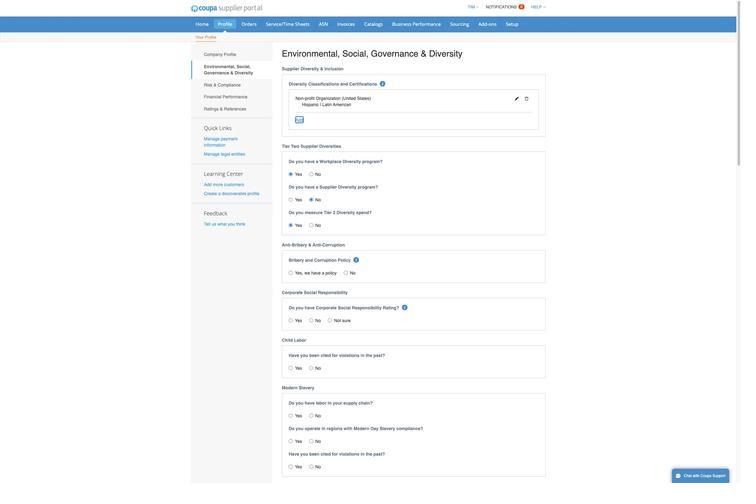 Task type: locate. For each thing, give the bounding box(es) containing it.
0 horizontal spatial anti-
[[282, 243, 292, 247]]

1 horizontal spatial slavery
[[380, 426, 395, 431]]

&
[[421, 49, 427, 59], [320, 66, 323, 71], [230, 70, 234, 75], [214, 82, 217, 87], [220, 106, 223, 111], [308, 243, 311, 247]]

do you measure tier 2 diversity spend?
[[289, 210, 372, 215]]

profile right your
[[205, 35, 216, 40]]

manage
[[204, 136, 220, 141], [204, 152, 220, 157]]

performance right business
[[413, 21, 441, 27]]

0 vertical spatial and
[[340, 81, 348, 86]]

2 cited from the top
[[321, 452, 331, 457]]

0 vertical spatial social,
[[343, 49, 369, 59]]

corruption up the policy
[[322, 243, 345, 247]]

& right ratings
[[220, 106, 223, 111]]

a for yes, we have a policy
[[322, 271, 324, 276]]

profile inside your profile link
[[205, 35, 216, 40]]

diversities
[[319, 144, 341, 149]]

1 horizontal spatial corporate
[[316, 305, 337, 310]]

1 horizontal spatial additional information image
[[380, 81, 386, 86]]

0 vertical spatial have you been cited for violations in the past?
[[289, 353, 385, 358]]

modern slavery
[[282, 385, 314, 390]]

1 vertical spatial profile
[[205, 35, 216, 40]]

1 horizontal spatial social,
[[343, 49, 369, 59]]

company profile link
[[191, 49, 273, 61]]

with right chat
[[693, 474, 700, 478]]

environmental, down company profile
[[204, 64, 235, 69]]

performance for business performance
[[413, 21, 441, 27]]

1 vertical spatial have
[[289, 452, 299, 457]]

1 horizontal spatial social
[[338, 305, 351, 310]]

0 horizontal spatial corporate
[[282, 290, 303, 295]]

diversity inside environmental, social, governance & diversity
[[235, 70, 253, 75]]

additional information image right the rating?
[[402, 305, 408, 310]]

additional information image for do you have corporate social responsibility rating?
[[402, 305, 408, 310]]

tier left 2
[[324, 210, 332, 215]]

supplier
[[282, 66, 299, 71], [301, 144, 318, 149], [320, 185, 337, 190]]

0 horizontal spatial add
[[204, 182, 212, 187]]

0 vertical spatial additional information image
[[380, 81, 386, 86]]

0 vertical spatial slavery
[[299, 385, 314, 390]]

1 vertical spatial past?
[[374, 452, 385, 457]]

slavery up do you have labor in your supply chain?
[[299, 385, 314, 390]]

0 horizontal spatial supplier
[[282, 66, 299, 71]]

a
[[316, 159, 318, 164], [316, 185, 318, 190], [218, 191, 221, 196], [322, 271, 324, 276]]

environmental, up supplier diversity & inclusion
[[282, 49, 340, 59]]

1 the from the top
[[366, 353, 372, 358]]

2 vertical spatial additional information image
[[402, 305, 408, 310]]

0 vertical spatial been
[[309, 353, 320, 358]]

0 vertical spatial the
[[366, 353, 372, 358]]

governance
[[371, 49, 419, 59], [204, 70, 229, 75]]

not sure
[[334, 318, 351, 323]]

american
[[333, 102, 351, 107]]

governance up risk & compliance
[[204, 70, 229, 75]]

bribery up bribery and corruption policy
[[292, 243, 307, 247]]

company
[[204, 52, 223, 57]]

1 vertical spatial the
[[366, 452, 372, 457]]

tell us what you think
[[204, 222, 245, 227]]

no
[[315, 172, 321, 177], [315, 197, 321, 202], [315, 223, 321, 228], [350, 271, 356, 276], [315, 318, 321, 323], [315, 366, 321, 371], [315, 413, 321, 418], [315, 439, 321, 444], [315, 464, 321, 469]]

1 vertical spatial cited
[[321, 452, 331, 457]]

remove image
[[525, 96, 529, 101]]

1 horizontal spatial governance
[[371, 49, 419, 59]]

do you have a workplace diversity program?
[[289, 159, 383, 164]]

1 have you been cited for violations in the past? from the top
[[289, 353, 385, 358]]

performance up references
[[223, 94, 248, 99]]

notifications
[[486, 5, 517, 9]]

0 horizontal spatial performance
[[223, 94, 248, 99]]

0 horizontal spatial modern
[[282, 385, 298, 390]]

profile
[[248, 191, 259, 196]]

environmental, social, governance & diversity up compliance
[[204, 64, 253, 75]]

1 horizontal spatial environmental,
[[282, 49, 340, 59]]

add
[[296, 117, 303, 122], [204, 182, 212, 187]]

performance for financial performance
[[223, 94, 248, 99]]

catalogs link
[[360, 19, 387, 29]]

4 do from the top
[[289, 305, 295, 310]]

1 vertical spatial corporate
[[316, 305, 337, 310]]

2 vertical spatial profile
[[224, 52, 236, 57]]

with
[[344, 426, 352, 431], [693, 474, 700, 478]]

manage down information
[[204, 152, 220, 157]]

1 vertical spatial for
[[332, 452, 338, 457]]

2 horizontal spatial additional information image
[[402, 305, 408, 310]]

0 horizontal spatial governance
[[204, 70, 229, 75]]

1 vertical spatial supplier
[[301, 144, 318, 149]]

1 yes from the top
[[295, 172, 302, 177]]

tier left two
[[282, 144, 290, 149]]

a left policy
[[322, 271, 324, 276]]

1 vertical spatial tier
[[324, 210, 332, 215]]

1 vertical spatial with
[[693, 474, 700, 478]]

social down we at the left
[[304, 290, 317, 295]]

2 have from the top
[[289, 452, 299, 457]]

bribery up yes,
[[289, 258, 304, 263]]

1 horizontal spatial supplier
[[301, 144, 318, 149]]

bribery and corruption policy
[[289, 258, 351, 263]]

navigation
[[465, 1, 546, 13]]

0 vertical spatial governance
[[371, 49, 419, 59]]

1 horizontal spatial add
[[296, 117, 303, 122]]

0 horizontal spatial social
[[304, 290, 317, 295]]

)
[[370, 96, 371, 101]]

coupa
[[701, 474, 712, 478]]

0 horizontal spatial tier
[[282, 144, 290, 149]]

coupa supplier portal image
[[186, 1, 266, 16]]

0 vertical spatial profile
[[218, 21, 232, 27]]

4 yes from the top
[[295, 318, 302, 323]]

0 horizontal spatial slavery
[[299, 385, 314, 390]]

social, up inclusion
[[343, 49, 369, 59]]

corruption up policy
[[314, 258, 337, 263]]

do for do you have a workplace diversity program?
[[289, 159, 295, 164]]

0 vertical spatial past?
[[374, 353, 385, 358]]

1 vertical spatial violations
[[339, 452, 360, 457]]

program? for do you have a workplace diversity program?
[[362, 159, 383, 164]]

performance
[[413, 21, 441, 27], [223, 94, 248, 99]]

corporate up not on the left bottom
[[316, 305, 337, 310]]

0 vertical spatial with
[[344, 426, 352, 431]]

do for do you have a supplier diversity program?
[[289, 185, 295, 190]]

0 horizontal spatial responsibility
[[318, 290, 348, 295]]

1 horizontal spatial tier
[[324, 210, 332, 215]]

2 yes from the top
[[295, 197, 302, 202]]

chain?
[[359, 401, 373, 406]]

day
[[371, 426, 379, 431]]

1 vertical spatial slavery
[[380, 426, 395, 431]]

more
[[213, 182, 223, 187]]

your profile
[[196, 35, 216, 40]]

risk
[[204, 82, 212, 87]]

help
[[531, 5, 542, 9]]

2 do from the top
[[289, 185, 295, 190]]

corporate down yes,
[[282, 290, 303, 295]]

1 vertical spatial performance
[[223, 94, 248, 99]]

6 do from the top
[[289, 426, 295, 431]]

manage up information
[[204, 136, 220, 141]]

2 vertical spatial supplier
[[320, 185, 337, 190]]

tim link
[[465, 5, 479, 9]]

0 horizontal spatial additional information image
[[354, 257, 359, 263]]

slavery right day at the bottom of the page
[[380, 426, 395, 431]]

1 horizontal spatial anti-
[[313, 243, 322, 247]]

create a discoverable profile
[[204, 191, 259, 196]]

have
[[305, 159, 315, 164], [305, 185, 315, 190], [311, 271, 321, 276], [305, 305, 315, 310], [305, 401, 315, 406]]

|
[[320, 102, 321, 107]]

environmental, social, governance & diversity down catalogs link
[[282, 49, 463, 59]]

0
[[521, 4, 523, 9]]

1 horizontal spatial and
[[340, 81, 348, 86]]

0 vertical spatial environmental,
[[282, 49, 340, 59]]

responsibility left the rating?
[[352, 305, 382, 310]]

1 vertical spatial social,
[[237, 64, 251, 69]]

additional information image right the policy
[[354, 257, 359, 263]]

setup link
[[502, 19, 523, 29]]

1 horizontal spatial performance
[[413, 21, 441, 27]]

0 vertical spatial supplier
[[282, 66, 299, 71]]

have left labor
[[305, 401, 315, 406]]

manage payment information link
[[204, 136, 238, 147]]

do
[[289, 159, 295, 164], [289, 185, 295, 190], [289, 210, 295, 215], [289, 305, 295, 310], [289, 401, 295, 406], [289, 426, 295, 431]]

your
[[196, 35, 204, 40]]

have for social
[[305, 305, 315, 310]]

do you have corporate social responsibility rating?
[[289, 305, 399, 310]]

2 have you been cited for violations in the past? from the top
[[289, 452, 385, 457]]

5 do from the top
[[289, 401, 295, 406]]

1 vertical spatial environmental,
[[204, 64, 235, 69]]

have down corporate social responsibility
[[305, 305, 315, 310]]

add more customers
[[204, 182, 244, 187]]

notifications 0
[[486, 4, 523, 9]]

a for do you have a workplace diversity program?
[[316, 159, 318, 164]]

0 vertical spatial for
[[332, 353, 338, 358]]

1 for from the top
[[332, 353, 338, 358]]

3 do from the top
[[289, 210, 295, 215]]

0 vertical spatial bribery
[[292, 243, 307, 247]]

inclusion
[[325, 66, 344, 71]]

0 horizontal spatial environmental, social, governance & diversity
[[204, 64, 253, 75]]

1 horizontal spatial responsibility
[[352, 305, 382, 310]]

profile up the environmental, social, governance & diversity link
[[224, 52, 236, 57]]

add-ons link
[[475, 19, 501, 29]]

asn link
[[315, 19, 332, 29]]

profile down coupa supplier portal image
[[218, 21, 232, 27]]

add down hispanic
[[296, 117, 303, 122]]

have for policy
[[311, 271, 321, 276]]

5 yes from the top
[[295, 366, 302, 371]]

a up the measure
[[316, 185, 318, 190]]

have up the measure
[[305, 185, 315, 190]]

a left workplace
[[316, 159, 318, 164]]

cited
[[321, 353, 331, 358], [321, 452, 331, 457]]

1 vertical spatial program?
[[358, 185, 378, 190]]

chat
[[684, 474, 692, 478]]

add for add more customers
[[204, 182, 212, 187]]

regions
[[327, 426, 343, 431]]

0 vertical spatial violations
[[339, 353, 360, 358]]

social,
[[343, 49, 369, 59], [237, 64, 251, 69]]

0 vertical spatial responsibility
[[318, 290, 348, 295]]

0 vertical spatial cited
[[321, 353, 331, 358]]

0 vertical spatial add
[[296, 117, 303, 122]]

2 anti- from the left
[[313, 243, 322, 247]]

labor
[[316, 401, 327, 406]]

additional information image for bribery and corruption policy
[[354, 257, 359, 263]]

with right the regions
[[344, 426, 352, 431]]

program?
[[362, 159, 383, 164], [358, 185, 378, 190]]

2 for from the top
[[332, 452, 338, 457]]

do you have a supplier diversity program?
[[289, 185, 378, 190]]

1 vertical spatial been
[[309, 452, 320, 457]]

yes
[[295, 172, 302, 177], [295, 197, 302, 202], [295, 223, 302, 228], [295, 318, 302, 323], [295, 366, 302, 371], [295, 413, 302, 418], [295, 439, 302, 444], [295, 464, 302, 469]]

profile for company profile
[[224, 52, 236, 57]]

organization
[[316, 96, 341, 101]]

corporate social responsibility
[[282, 290, 348, 295]]

additional information image
[[380, 81, 386, 86], [354, 257, 359, 263], [402, 305, 408, 310]]

1 vertical spatial bribery
[[289, 258, 304, 263]]

do for do you measure tier 2 diversity spend?
[[289, 210, 295, 215]]

None radio
[[309, 172, 313, 176], [309, 198, 313, 202], [289, 223, 293, 227], [309, 223, 313, 227], [344, 271, 348, 275], [289, 318, 293, 322], [328, 318, 332, 322], [289, 366, 293, 370], [309, 414, 313, 418], [309, 439, 313, 443], [309, 172, 313, 176], [309, 198, 313, 202], [289, 223, 293, 227], [309, 223, 313, 227], [344, 271, 348, 275], [289, 318, 293, 322], [328, 318, 332, 322], [289, 366, 293, 370], [309, 414, 313, 418], [309, 439, 313, 443]]

additional information image for diversity classifications and certifications
[[380, 81, 386, 86]]

0 vertical spatial program?
[[362, 159, 383, 164]]

social up not sure
[[338, 305, 351, 310]]

1 manage from the top
[[204, 136, 220, 141]]

1 vertical spatial environmental, social, governance & diversity
[[204, 64, 253, 75]]

0 vertical spatial have
[[289, 353, 299, 358]]

have for supplier
[[305, 185, 315, 190]]

2 manage from the top
[[204, 152, 220, 157]]

0 horizontal spatial environmental,
[[204, 64, 235, 69]]

responsibility up do you have corporate social responsibility rating?
[[318, 290, 348, 295]]

additional information image right certifications
[[380, 81, 386, 86]]

add up create
[[204, 182, 212, 187]]

spend?
[[356, 210, 372, 215]]

0 vertical spatial manage
[[204, 136, 220, 141]]

1 vertical spatial governance
[[204, 70, 229, 75]]

0 vertical spatial performance
[[413, 21, 441, 27]]

have down tier two supplier diversities
[[305, 159, 315, 164]]

1 horizontal spatial with
[[693, 474, 700, 478]]

0 vertical spatial corporate
[[282, 290, 303, 295]]

1 vertical spatial have you been cited for violations in the past?
[[289, 452, 385, 457]]

1 vertical spatial and
[[305, 258, 313, 263]]

None radio
[[289, 172, 293, 176], [289, 198, 293, 202], [289, 271, 293, 275], [309, 318, 313, 322], [309, 366, 313, 370], [289, 414, 293, 418], [289, 439, 293, 443], [289, 465, 293, 469], [309, 465, 313, 469], [289, 172, 293, 176], [289, 198, 293, 202], [289, 271, 293, 275], [309, 318, 313, 322], [309, 366, 313, 370], [289, 414, 293, 418], [289, 439, 293, 443], [289, 465, 293, 469], [309, 465, 313, 469]]

you
[[296, 159, 304, 164], [296, 185, 304, 190], [296, 210, 304, 215], [228, 222, 235, 227], [296, 305, 304, 310], [300, 353, 308, 358], [296, 401, 304, 406], [296, 426, 304, 431], [300, 452, 308, 457]]

home link
[[192, 19, 213, 29]]

1 vertical spatial modern
[[354, 426, 369, 431]]

and up the (
[[340, 81, 348, 86]]

manage payment information
[[204, 136, 238, 147]]

1 vertical spatial add
[[204, 182, 212, 187]]

have right we at the left
[[311, 271, 321, 276]]

manage inside manage payment information
[[204, 136, 220, 141]]

risk & compliance link
[[191, 79, 273, 91]]

chat with coupa support button
[[672, 469, 730, 483]]

orders link
[[238, 19, 261, 29]]

& up bribery and corruption policy
[[308, 243, 311, 247]]

1 past? from the top
[[374, 353, 385, 358]]

profile link
[[214, 19, 236, 29]]

0 vertical spatial environmental, social, governance & diversity
[[282, 49, 463, 59]]

compliance
[[218, 82, 241, 87]]

social, down company profile link
[[237, 64, 251, 69]]

governance inside environmental, social, governance & diversity
[[204, 70, 229, 75]]

and up we at the left
[[305, 258, 313, 263]]

rating?
[[383, 305, 399, 310]]

bribery
[[292, 243, 307, 247], [289, 258, 304, 263]]

profile inside company profile link
[[224, 52, 236, 57]]

1 vertical spatial manage
[[204, 152, 220, 157]]

1 vertical spatial additional information image
[[354, 257, 359, 263]]

program? for do you have a supplier diversity program?
[[358, 185, 378, 190]]

slavery
[[299, 385, 314, 390], [380, 426, 395, 431]]

tim
[[468, 5, 475, 9]]

invoices link
[[333, 19, 359, 29]]

1 do from the top
[[289, 159, 295, 164]]

do you operate in regions with modern day slavery compliance?
[[289, 426, 423, 431]]

0 horizontal spatial with
[[344, 426, 352, 431]]

1 horizontal spatial modern
[[354, 426, 369, 431]]

governance down business
[[371, 49, 419, 59]]

been
[[309, 353, 320, 358], [309, 452, 320, 457]]



Task type: describe. For each thing, give the bounding box(es) containing it.
navigation containing notifications 0
[[465, 1, 546, 13]]

manage legal entities link
[[204, 152, 245, 157]]

customers
[[224, 182, 244, 187]]

asn
[[319, 21, 328, 27]]

& down business performance link
[[421, 49, 427, 59]]

environmental, inside environmental, social, governance & diversity
[[204, 64, 235, 69]]

8 yes from the top
[[295, 464, 302, 469]]

2 past? from the top
[[374, 452, 385, 457]]

two
[[291, 144, 299, 149]]

chat with coupa support
[[684, 474, 726, 478]]

child
[[282, 338, 293, 343]]

invoices
[[337, 21, 355, 27]]

supplier diversity & inclusion
[[282, 66, 344, 71]]

0 vertical spatial social
[[304, 290, 317, 295]]

orders
[[242, 21, 257, 27]]

learning center
[[204, 170, 243, 177]]

profit
[[305, 96, 315, 101]]

edit image
[[515, 96, 519, 101]]

united
[[343, 96, 356, 101]]

add-
[[479, 21, 489, 27]]

home
[[196, 21, 209, 27]]

company profile
[[204, 52, 236, 57]]

manage for manage legal entities
[[204, 152, 220, 157]]

diversity classifications and certifications
[[289, 81, 377, 86]]

references
[[224, 106, 246, 111]]

supply
[[344, 401, 358, 406]]

2
[[333, 210, 335, 215]]

1 horizontal spatial environmental, social, governance & diversity
[[282, 49, 463, 59]]

3 yes from the top
[[295, 223, 302, 228]]

yes,
[[295, 271, 303, 276]]

child labor
[[282, 338, 306, 343]]

states
[[357, 96, 370, 101]]

& right the risk
[[214, 82, 217, 87]]

create
[[204, 191, 217, 196]]

manage for manage payment information
[[204, 136, 220, 141]]

non-
[[296, 96, 305, 101]]

us
[[212, 222, 216, 227]]

0 horizontal spatial social,
[[237, 64, 251, 69]]

add-ons
[[479, 21, 497, 27]]

& left inclusion
[[320, 66, 323, 71]]

1 have from the top
[[289, 353, 299, 358]]

not
[[334, 318, 341, 323]]

workplace
[[320, 159, 342, 164]]

2 horizontal spatial supplier
[[320, 185, 337, 190]]

service/time sheets
[[266, 21, 310, 27]]

labor
[[294, 338, 306, 343]]

you inside button
[[228, 222, 235, 227]]

your profile link
[[195, 34, 217, 42]]

1 vertical spatial corruption
[[314, 258, 337, 263]]

a for do you have a supplier diversity program?
[[316, 185, 318, 190]]

sure
[[342, 318, 351, 323]]

sourcing link
[[446, 19, 473, 29]]

think
[[236, 222, 245, 227]]

financial performance
[[204, 94, 248, 99]]

tell us what you think button
[[204, 221, 245, 227]]

(
[[342, 96, 343, 101]]

0 vertical spatial corruption
[[322, 243, 345, 247]]

quick
[[204, 124, 218, 132]]

your
[[333, 401, 342, 406]]

& up risk & compliance link
[[230, 70, 234, 75]]

with inside button
[[693, 474, 700, 478]]

1 anti- from the left
[[282, 243, 292, 247]]

what
[[218, 222, 227, 227]]

discoverable
[[222, 191, 246, 196]]

2 the from the top
[[366, 452, 372, 457]]

2 been from the top
[[309, 452, 320, 457]]

1 been from the top
[[309, 353, 320, 358]]

anti-bribery & anti-corruption
[[282, 243, 345, 247]]

have for workplace
[[305, 159, 315, 164]]

do for do you operate in regions with modern day slavery compliance?
[[289, 426, 295, 431]]

7 yes from the top
[[295, 439, 302, 444]]

risk & compliance
[[204, 82, 241, 87]]

business performance link
[[388, 19, 445, 29]]

sheets
[[295, 21, 310, 27]]

1 violations from the top
[[339, 353, 360, 358]]

catalogs
[[364, 21, 383, 27]]

add for add
[[296, 117, 303, 122]]

do for do you have labor in your supply chain?
[[289, 401, 295, 406]]

financial performance link
[[191, 91, 273, 103]]

2 violations from the top
[[339, 452, 360, 457]]

ons
[[489, 21, 497, 27]]

1 vertical spatial social
[[338, 305, 351, 310]]

setup
[[506, 21, 519, 27]]

business
[[392, 21, 412, 27]]

0 horizontal spatial and
[[305, 258, 313, 263]]

a right create
[[218, 191, 221, 196]]

compliance?
[[397, 426, 423, 431]]

0 vertical spatial modern
[[282, 385, 298, 390]]

we
[[305, 271, 310, 276]]

do for do you have corporate social responsibility rating?
[[289, 305, 295, 310]]

have for in
[[305, 401, 315, 406]]

center
[[227, 170, 243, 177]]

legal
[[221, 152, 230, 157]]

1 vertical spatial responsibility
[[352, 305, 382, 310]]

0 vertical spatial tier
[[282, 144, 290, 149]]

service/time sheets link
[[262, 19, 314, 29]]

policy
[[338, 258, 351, 263]]

create a discoverable profile link
[[204, 191, 259, 196]]

6 yes from the top
[[295, 413, 302, 418]]

tier two supplier diversities
[[282, 144, 341, 149]]

add more customers link
[[204, 182, 244, 187]]

ratings & references
[[204, 106, 246, 111]]

profile for your profile
[[205, 35, 216, 40]]

financial
[[204, 94, 221, 99]]

do you have labor in your supply chain?
[[289, 401, 373, 406]]

1 cited from the top
[[321, 353, 331, 358]]

policy
[[326, 271, 337, 276]]

latin
[[322, 102, 332, 107]]

feedback
[[204, 210, 227, 217]]

classifications
[[308, 81, 339, 86]]

yes, we have a policy
[[295, 271, 337, 276]]



Task type: vqa. For each thing, say whether or not it's contained in the screenshot.
"Coupa Verified" link
no



